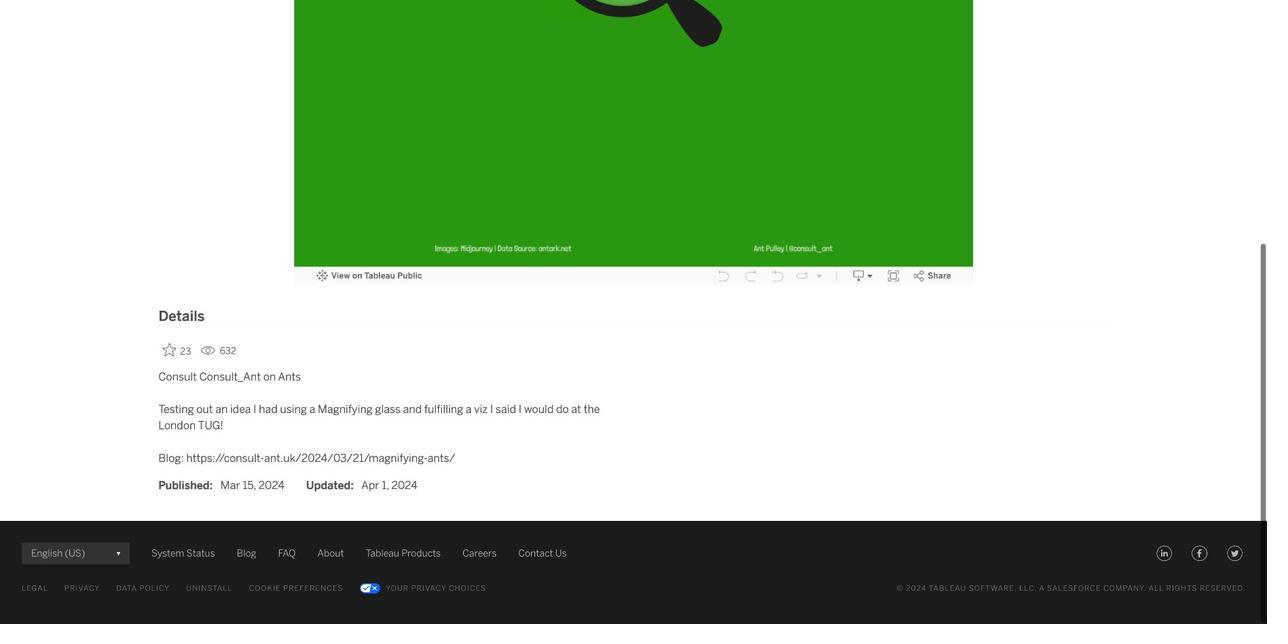 Task type: describe. For each thing, give the bounding box(es) containing it.
selected language element
[[31, 543, 120, 565]]

Add Favorite button
[[158, 339, 195, 361]]

add favorite image
[[163, 343, 176, 357]]



Task type: vqa. For each thing, say whether or not it's contained in the screenshot.
tara.schultz image
no



